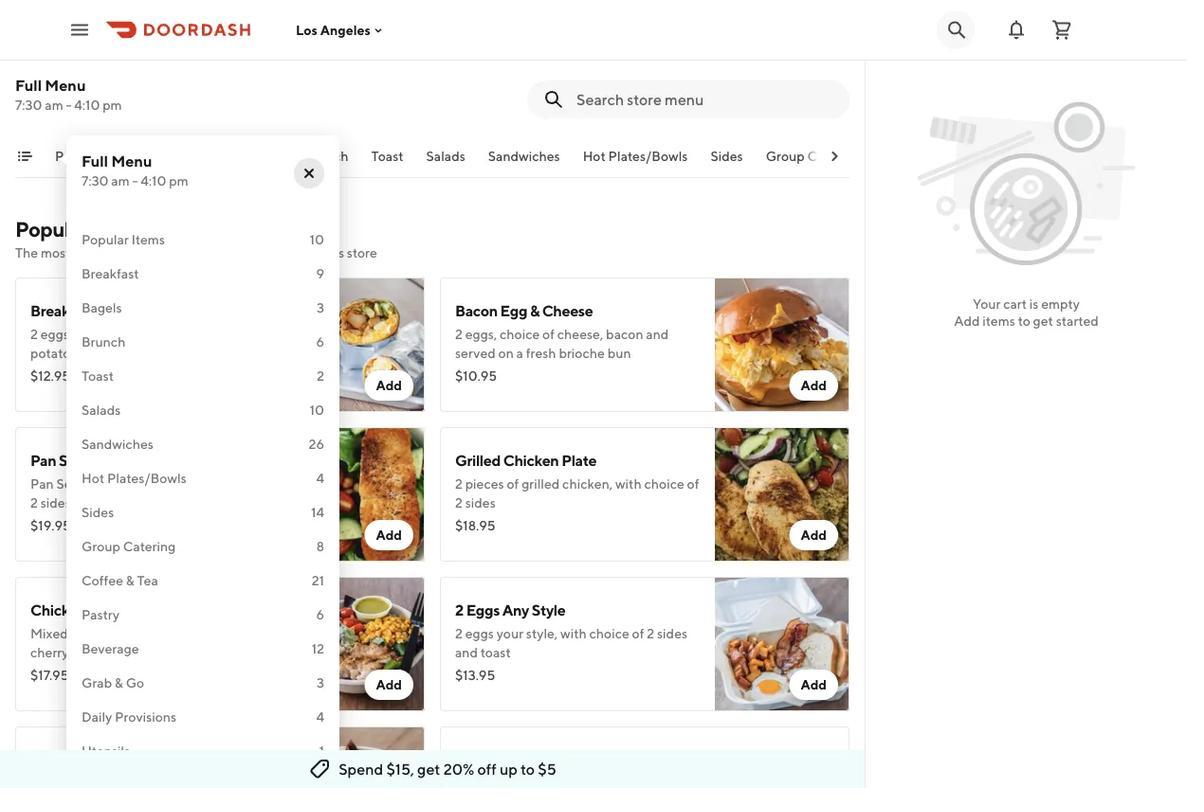 Task type: locate. For each thing, give the bounding box(es) containing it.
2 eggs any style image
[[715, 577, 850, 712]]

0 vertical spatial pan
[[30, 452, 56, 470]]

plate
[[161, 452, 196, 470], [562, 452, 596, 470]]

grilled up red
[[117, 626, 155, 642]]

sides right $19.95
[[82, 505, 114, 521]]

4:10 up popular items button
[[74, 97, 100, 113]]

choice for style
[[589, 626, 629, 642]]

$15,
[[386, 761, 414, 779]]

full menu 7:30 am - 4:10 pm down open menu image at left top
[[15, 76, 122, 113]]

0 vertical spatial salmon
[[108, 452, 159, 470]]

1 horizontal spatial avocado,
[[211, 626, 265, 642]]

2 eggs, from the left
[[465, 327, 497, 342]]

grilled chicken plate 2 pieces of grilled chicken, with choice of 2 sides $18.95
[[455, 452, 699, 534]]

and inside 'bacon egg & cheese 2 eggs, choice of cheese, bacon and served on a fresh brioche bun $10.95'
[[646, 327, 669, 342]]

mixed
[[30, 626, 68, 642]]

eggs, up served
[[465, 327, 497, 342]]

6 up 12 at the bottom of the page
[[316, 607, 324, 623]]

0 vertical spatial plates/bowls
[[608, 148, 688, 164]]

0 vertical spatial chicken,
[[562, 476, 613, 492]]

plates/bowls
[[608, 148, 688, 164], [107, 471, 187, 486]]

0 horizontal spatial items
[[190, 245, 222, 261]]

and left dishes
[[225, 245, 248, 261]]

0 vertical spatial brunch
[[305, 148, 348, 164]]

1 vertical spatial 6
[[316, 607, 324, 623]]

get right $15,
[[417, 761, 440, 779]]

0 vertical spatial sides
[[711, 148, 743, 164]]

style
[[532, 602, 565, 620]]

0 horizontal spatial plate
[[161, 452, 196, 470]]

cotija
[[30, 664, 64, 680]]

and right bacon
[[646, 327, 669, 342]]

0 horizontal spatial eggs,
[[40, 327, 72, 342]]

pm up popular items the most commonly ordered items and dishes from this store
[[169, 173, 188, 189]]

1 vertical spatial am
[[111, 173, 130, 189]]

0 horizontal spatial 4:10
[[74, 97, 100, 113]]

1 4 from the top
[[316, 471, 324, 486]]

7:30 up commonly
[[82, 173, 109, 189]]

4 up 1
[[316, 710, 324, 725]]

0 vertical spatial fresh
[[526, 346, 556, 361]]

- up commonly
[[132, 173, 138, 189]]

chicken avocado salad image
[[290, 577, 425, 712]]

am up popular items button
[[45, 97, 63, 113]]

sandwiches
[[488, 148, 560, 164], [82, 437, 153, 452]]

& right the onions
[[240, 346, 248, 361]]

to down cart
[[1018, 313, 1030, 329]]

4:10 right popular items button
[[141, 173, 166, 189]]

4 up 14
[[316, 471, 324, 486]]

toast left salads button
[[371, 148, 403, 164]]

&
[[530, 302, 539, 320], [240, 346, 248, 361], [126, 573, 134, 589], [115, 676, 123, 691]]

of inside 'bacon egg & cheese 2 eggs, choice of cheese, bacon and served on a fresh brioche bun $10.95'
[[542, 327, 555, 342]]

$5
[[538, 761, 556, 779]]

to right up
[[521, 761, 535, 779]]

0 horizontal spatial salads
[[82, 402, 121, 418]]

1 horizontal spatial chicken,
[[562, 476, 613, 492]]

salmon up (6oz),
[[108, 452, 159, 470]]

1 horizontal spatial toast
[[371, 148, 403, 164]]

hot inside hot plates/bowls button
[[583, 148, 606, 164]]

choice inside 2 eggs any style 2 eggs your style, with choice of 2 sides and toast $13.95
[[589, 626, 629, 642]]

1 horizontal spatial 4:10
[[141, 173, 166, 189]]

2 4 from the top
[[316, 710, 324, 725]]

with inside pan seared salmon plate pan seared salmon (6oz), with choice of 2 sides $19.95
[[186, 476, 212, 492]]

items down your
[[983, 313, 1015, 329]]

scroll menu navigation right image
[[827, 149, 842, 164]]

2 vertical spatial breakfast
[[30, 751, 94, 769]]

grilled chicken plate image
[[715, 428, 850, 562]]

1 horizontal spatial -
[[132, 173, 138, 189]]

2 3 from the top
[[317, 676, 324, 691]]

sides for grilled chicken plate
[[465, 495, 496, 511]]

1 horizontal spatial items
[[983, 313, 1015, 329]]

items right ordered at the left top of page
[[190, 245, 222, 261]]

with
[[186, 476, 212, 492], [615, 476, 642, 492], [560, 626, 587, 642]]

sides inside pan seared salmon plate pan seared salmon (6oz), with choice of 2 sides $19.95
[[40, 495, 71, 511]]

0 horizontal spatial pm
[[103, 97, 122, 113]]

of for plate
[[258, 476, 270, 492]]

am
[[45, 97, 63, 113], [111, 173, 130, 189]]

1 horizontal spatial fresh
[[526, 346, 556, 361]]

of inside pan seared salmon plate pan seared salmon (6oz), with choice of 2 sides $19.95
[[258, 476, 270, 492]]

is
[[1029, 296, 1039, 312]]

0 vertical spatial 4
[[316, 471, 324, 486]]

3
[[317, 300, 324, 316], [317, 676, 324, 691]]

hot left (6oz),
[[82, 471, 104, 486]]

1 3 from the top
[[317, 300, 324, 316]]

0 vertical spatial menu
[[45, 76, 86, 94]]

pm
[[103, 97, 122, 113], [169, 173, 188, 189]]

0 horizontal spatial sides
[[82, 505, 114, 521]]

items
[[190, 245, 222, 261], [983, 313, 1015, 329]]

tomatoes,
[[71, 645, 131, 661]]

brunch up the close menu navigation image
[[305, 148, 348, 164]]

1 cheese, from the left
[[128, 327, 174, 342]]

cheese, up sauteed
[[128, 327, 174, 342]]

1
[[319, 744, 324, 759]]

toast left spicy at the top
[[82, 368, 114, 384]]

0 horizontal spatial full
[[15, 76, 42, 94]]

1 6 from the top
[[316, 334, 324, 350]]

4
[[316, 471, 324, 486], [316, 710, 324, 725]]

group catering
[[766, 148, 860, 164], [82, 539, 176, 555]]

1 vertical spatial items
[[983, 313, 1015, 329]]

0 horizontal spatial chicken
[[30, 602, 86, 620]]

sides
[[40, 495, 71, 511], [465, 495, 496, 511], [657, 626, 687, 642]]

0 horizontal spatial hot
[[82, 471, 104, 486]]

1 horizontal spatial cheese,
[[557, 327, 603, 342]]

2
[[30, 327, 38, 342], [455, 327, 463, 342], [317, 368, 324, 384], [455, 476, 463, 492], [30, 495, 38, 511], [455, 495, 463, 511], [455, 602, 463, 620], [455, 626, 463, 642], [647, 626, 654, 642]]

3 down 9 at the left top of the page
[[317, 300, 324, 316]]

1 vertical spatial pan
[[30, 476, 54, 492]]

group left scroll menu navigation right icon
[[766, 148, 805, 164]]

plate inside grilled chicken plate 2 pieces of grilled chicken, with choice of 2 sides $18.95
[[562, 452, 596, 470]]

pm up popular items button
[[103, 97, 122, 113]]

avocado, down cheddar
[[90, 346, 144, 361]]

items inside your cart is empty add items to get started
[[983, 313, 1015, 329]]

1 vertical spatial -
[[132, 173, 138, 189]]

full menu 7:30 am - 4:10 pm up ordered at the left top of page
[[82, 152, 188, 189]]

menu
[[45, 76, 86, 94], [111, 152, 152, 170]]

0 vertical spatial hot plates/bowls
[[583, 148, 688, 164]]

10 up 9 at the left top of the page
[[310, 232, 324, 247]]

1 10 from the top
[[310, 232, 324, 247]]

1 horizontal spatial grilled
[[522, 476, 560, 492]]

0 horizontal spatial grilled
[[117, 626, 155, 642]]

daily
[[82, 710, 112, 725]]

0 vertical spatial hot
[[583, 148, 606, 164]]

1 horizontal spatial plates/bowls
[[608, 148, 688, 164]]

0 vertical spatial items
[[190, 245, 222, 261]]

popular items right show menu categories icon
[[55, 148, 138, 164]]

group inside button
[[766, 148, 805, 164]]

4 for daily provisions
[[316, 710, 324, 725]]

popular right show menu categories icon
[[55, 148, 102, 164]]

1 vertical spatial hot plates/bowls
[[82, 471, 187, 486]]

hot plates/bowls button
[[583, 147, 688, 177]]

sides inside 2 eggs any style 2 eggs your style, with choice of 2 sides and toast $13.95
[[657, 626, 687, 642]]

breakfast left bowl
[[30, 751, 94, 769]]

1 horizontal spatial menu
[[111, 152, 152, 170]]

3 down 12 at the bottom of the page
[[317, 676, 324, 691]]

with for pan seared salmon plate
[[186, 476, 212, 492]]

1 vertical spatial toast
[[82, 368, 114, 384]]

go
[[126, 676, 144, 691]]

popular items the most commonly ordered items and dishes from this store
[[15, 217, 377, 261]]

and down eggs
[[455, 645, 478, 661]]

get down is
[[1033, 313, 1053, 329]]

breakfast burrito 2 eggs, cheddar cheese, homestyle potatoes, avocado, sauteed onions & peppers, fresh spicy salsa
[[30, 302, 248, 380]]

popular inside button
[[55, 148, 102, 164]]

avocado, up roasted
[[211, 626, 265, 642]]

brunch down bagels
[[82, 334, 125, 350]]

1 vertical spatial chicken
[[30, 602, 86, 620]]

1 horizontal spatial brunch
[[305, 148, 348, 164]]

salads down spicy at the top
[[82, 402, 121, 418]]

6
[[316, 334, 324, 350], [316, 607, 324, 623]]

los angeles
[[296, 22, 371, 38]]

0 horizontal spatial 7:30
[[15, 97, 42, 113]]

0 horizontal spatial -
[[66, 97, 72, 113]]

group
[[766, 148, 805, 164], [82, 539, 120, 555]]

$13.95
[[455, 668, 495, 684]]

choice inside pan seared salmon plate pan seared salmon (6oz), with choice of 2 sides $19.95
[[215, 476, 255, 492]]

cheddar
[[75, 327, 125, 342]]

0 horizontal spatial plates/bowls
[[107, 471, 187, 486]]

and
[[225, 245, 248, 261], [646, 327, 669, 342], [455, 645, 478, 661], [112, 664, 134, 680]]

1 vertical spatial fresh
[[85, 365, 116, 380]]

fresh left spicy at the top
[[85, 365, 116, 380]]

items inside popular items button
[[105, 148, 138, 164]]

pieces
[[465, 476, 504, 492]]

corn,
[[244, 645, 275, 661]]

0 vertical spatial get
[[1033, 313, 1053, 329]]

2 inside breakfast burrito 2 eggs, cheddar cheese, homestyle potatoes, avocado, sauteed onions & peppers, fresh spicy salsa
[[30, 327, 38, 342]]

eggs, up potatoes,
[[40, 327, 72, 342]]

salads right toast button
[[426, 148, 465, 164]]

10 up 26
[[310, 402, 324, 418]]

cheese, inside 'bacon egg & cheese 2 eggs, choice of cheese, bacon and served on a fresh brioche bun $10.95'
[[557, 327, 603, 342]]

1 vertical spatial group
[[82, 539, 120, 555]]

1 vertical spatial 4
[[316, 710, 324, 725]]

choice for plate
[[215, 476, 255, 492]]

greens,
[[71, 626, 115, 642]]

chicken inside chicken avocado salad mixed greens, grilled chicken, avocado, cherry tomatoes, red onion, roasted corn, cotija cheese and cilantro lime vinaigrette.
[[30, 602, 86, 620]]

Item Search search field
[[576, 89, 834, 110]]

breakfast inside breakfast burrito 2 eggs, cheddar cheese, homestyle potatoes, avocado, sauteed onions & peppers, fresh spicy salsa
[[30, 302, 94, 320]]

0 vertical spatial 6
[[316, 334, 324, 350]]

this
[[322, 245, 344, 261]]

1 vertical spatial get
[[417, 761, 440, 779]]

group catering up coffee & tea
[[82, 539, 176, 555]]

(6oz),
[[149, 476, 184, 492]]

1 horizontal spatial get
[[1033, 313, 1053, 329]]

salads
[[426, 148, 465, 164], [82, 402, 121, 418]]

$18.95
[[455, 518, 496, 534]]

1 pan from the top
[[30, 452, 56, 470]]

1 vertical spatial hot
[[82, 471, 104, 486]]

0 vertical spatial group catering
[[766, 148, 860, 164]]

1 horizontal spatial plate
[[562, 452, 596, 470]]

group catering right sides button on the top
[[766, 148, 860, 164]]

sides down item search search box
[[711, 148, 743, 164]]

1 plate from the left
[[161, 452, 196, 470]]

popular inside popular items the most commonly ordered items and dishes from this store
[[15, 217, 87, 242]]

brunch button
[[305, 147, 348, 177]]

0 vertical spatial grilled
[[522, 476, 560, 492]]

salmon
[[108, 452, 159, 470], [101, 476, 146, 492]]

1 vertical spatial 3
[[317, 676, 324, 691]]

& left 'go'
[[115, 676, 123, 691]]

group up coffee at the left bottom of page
[[82, 539, 120, 555]]

avocado, inside chicken avocado salad mixed greens, grilled chicken, avocado, cherry tomatoes, red onion, roasted corn, cotija cheese and cilantro lime vinaigrette.
[[211, 626, 265, 642]]

seared
[[59, 452, 106, 470], [56, 476, 99, 492]]

1 horizontal spatial hot
[[583, 148, 606, 164]]

- up popular items button
[[66, 97, 72, 113]]

plate inside pan seared salmon plate pan seared salmon (6oz), with choice of 2 sides $19.95
[[161, 452, 196, 470]]

0 vertical spatial sandwiches
[[488, 148, 560, 164]]

notification bell image
[[1005, 18, 1028, 41]]

2 10 from the top
[[310, 402, 324, 418]]

full right show menu categories icon
[[82, 152, 108, 170]]

eggs, inside 'bacon egg & cheese 2 eggs, choice of cheese, bacon and served on a fresh brioche bun $10.95'
[[465, 327, 497, 342]]

1 horizontal spatial sides
[[711, 148, 743, 164]]

2 plate from the left
[[562, 452, 596, 470]]

grilled inside grilled chicken plate 2 pieces of grilled chicken, with choice of 2 sides $18.95
[[522, 476, 560, 492]]

1 eggs, from the left
[[40, 327, 72, 342]]

salmon left (6oz),
[[101, 476, 146, 492]]

full up show menu categories icon
[[15, 76, 42, 94]]

eggs,
[[40, 327, 72, 342], [465, 327, 497, 342]]

7:30 up show menu categories icon
[[15, 97, 42, 113]]

1 horizontal spatial pm
[[169, 173, 188, 189]]

1 vertical spatial seared
[[56, 476, 99, 492]]

& inside 'bacon egg & cheese 2 eggs, choice of cheese, bacon and served on a fresh brioche bun $10.95'
[[530, 302, 539, 320]]

1 vertical spatial menu
[[111, 152, 152, 170]]

3 for grab & go
[[317, 676, 324, 691]]

breakfast
[[82, 266, 139, 282], [30, 302, 94, 320], [30, 751, 94, 769]]

1 horizontal spatial 7:30
[[82, 173, 109, 189]]

and inside 2 eggs any style 2 eggs your style, with choice of 2 sides and toast $13.95
[[455, 645, 478, 661]]

eggs, inside breakfast burrito 2 eggs, cheddar cheese, homestyle potatoes, avocado, sauteed onions & peppers, fresh spicy salsa
[[40, 327, 72, 342]]

1 horizontal spatial chicken
[[503, 452, 559, 470]]

of inside 2 eggs any style 2 eggs your style, with choice of 2 sides and toast $13.95
[[632, 626, 644, 642]]

full menu 7:30 am - 4:10 pm
[[15, 76, 122, 113], [82, 152, 188, 189]]

choice inside grilled chicken plate 2 pieces of grilled chicken, with choice of 2 sides $18.95
[[644, 476, 684, 492]]

and down beverage
[[112, 664, 134, 680]]

coffee & tea
[[82, 573, 158, 589]]

popular
[[55, 148, 102, 164], [15, 217, 87, 242], [82, 232, 129, 247]]

with inside 2 eggs any style 2 eggs your style, with choice of 2 sides and toast $13.95
[[560, 626, 587, 642]]

sandwiches right salads button
[[488, 148, 560, 164]]

cheese, up brioche
[[557, 327, 603, 342]]

0 horizontal spatial avocado,
[[90, 346, 144, 361]]

1 vertical spatial catering
[[123, 539, 176, 555]]

1 vertical spatial to
[[521, 761, 535, 779]]

1 vertical spatial full
[[82, 152, 108, 170]]

2 inside pan seared salmon plate pan seared salmon (6oz), with choice of 2 sides $19.95
[[30, 495, 38, 511]]

breakfast bowl image
[[290, 727, 425, 789]]

grilled
[[455, 452, 501, 470]]

1 horizontal spatial eggs,
[[465, 327, 497, 342]]

0 horizontal spatial group
[[82, 539, 120, 555]]

fresh right a
[[526, 346, 556, 361]]

cheese
[[66, 664, 109, 680]]

add
[[954, 313, 980, 329], [376, 378, 402, 393], [801, 378, 827, 393], [376, 528, 402, 543], [801, 528, 827, 543], [376, 677, 402, 693], [801, 677, 827, 693]]

to inside your cart is empty add items to get started
[[1018, 313, 1030, 329]]

0 horizontal spatial cheese,
[[128, 327, 174, 342]]

popular items right most
[[82, 232, 165, 247]]

0 vertical spatial 3
[[317, 300, 324, 316]]

sandwiches up (6oz),
[[82, 437, 153, 452]]

with inside grilled chicken plate 2 pieces of grilled chicken, with choice of 2 sides $18.95
[[615, 476, 642, 492]]

to for items
[[1018, 313, 1030, 329]]

0 vertical spatial popular items
[[55, 148, 138, 164]]

am up commonly
[[111, 173, 130, 189]]

breakfast up potatoes,
[[30, 302, 94, 320]]

show menu categories image
[[17, 149, 32, 164]]

peppers,
[[30, 365, 83, 380]]

sides inside grilled chicken plate 2 pieces of grilled chicken, with choice of 2 sides $18.95
[[465, 495, 496, 511]]

hot
[[583, 148, 606, 164], [82, 471, 104, 486]]

& left tea
[[126, 573, 134, 589]]

popular up most
[[15, 217, 87, 242]]

0 vertical spatial to
[[1018, 313, 1030, 329]]

10
[[310, 232, 324, 247], [310, 402, 324, 418]]

cherry
[[30, 645, 69, 661]]

0 horizontal spatial hot plates/bowls
[[82, 471, 187, 486]]

breakfast down commonly
[[82, 266, 139, 282]]

1 vertical spatial 10
[[310, 402, 324, 418]]

6 down 9 at the left top of the page
[[316, 334, 324, 350]]

hot right sandwiches button
[[583, 148, 606, 164]]

1 vertical spatial popular items
[[82, 232, 165, 247]]

close menu navigation image
[[301, 166, 317, 181]]

get inside your cart is empty add items to get started
[[1033, 313, 1053, 329]]

vinaigrette.
[[30, 683, 98, 699]]

chicken, inside grilled chicken plate 2 pieces of grilled chicken, with choice of 2 sides $18.95
[[562, 476, 613, 492]]

chicken up mixed
[[30, 602, 86, 620]]

2 horizontal spatial sides
[[657, 626, 687, 642]]

grilled right pieces
[[522, 476, 560, 492]]

egg
[[500, 302, 527, 320]]

cheese, inside breakfast burrito 2 eggs, cheddar cheese, homestyle potatoes, avocado, sauteed onions & peppers, fresh spicy salsa
[[128, 327, 174, 342]]

1 vertical spatial grilled
[[117, 626, 155, 642]]

0 vertical spatial 7:30
[[15, 97, 42, 113]]

0 horizontal spatial sides
[[40, 495, 71, 511]]

2 cheese, from the left
[[557, 327, 603, 342]]

fresh inside 'bacon egg & cheese 2 eggs, choice of cheese, bacon and served on a fresh brioche bun $10.95'
[[526, 346, 556, 361]]

4:10
[[74, 97, 100, 113], [141, 173, 166, 189]]

get
[[1033, 313, 1053, 329], [417, 761, 440, 779]]

0 vertical spatial breakfast
[[82, 266, 139, 282]]

eggs
[[465, 626, 494, 642]]

1 horizontal spatial salads
[[426, 148, 465, 164]]

bun
[[607, 346, 631, 361]]

1 horizontal spatial sides
[[465, 495, 496, 511]]

1 vertical spatial plates/bowls
[[107, 471, 187, 486]]

$17.95
[[30, 668, 69, 684]]

items inside popular items the most commonly ordered items and dishes from this store
[[190, 245, 222, 261]]

chicken up pieces
[[503, 452, 559, 470]]

2 6 from the top
[[316, 607, 324, 623]]

1 horizontal spatial group
[[766, 148, 805, 164]]

& right egg
[[530, 302, 539, 320]]

0 vertical spatial -
[[66, 97, 72, 113]]



Task type: vqa. For each thing, say whether or not it's contained in the screenshot.
Breakfast Burrito 2 Eggs, Cheddar Cheese, Homestyle Potatoes, Avocado, Sauteed Onions & Peppers, Fresh Spicy Salsa
yes



Task type: describe. For each thing, give the bounding box(es) containing it.
0 vertical spatial am
[[45, 97, 63, 113]]

choice inside 'bacon egg & cheese 2 eggs, choice of cheese, bacon and served on a fresh brioche bun $10.95'
[[500, 327, 540, 342]]

6 for pastry
[[316, 607, 324, 623]]

daily provisions
[[82, 710, 176, 725]]

salads button
[[426, 147, 465, 177]]

popular items button
[[55, 147, 138, 177]]

$12.95
[[30, 368, 70, 384]]

0 vertical spatial full menu 7:30 am - 4:10 pm
[[15, 76, 122, 113]]

spend
[[339, 761, 383, 779]]

chicken avocado salad mixed greens, grilled chicken, avocado, cherry tomatoes, red onion, roasted corn, cotija cheese and cilantro lime vinaigrette.
[[30, 602, 275, 699]]

tea
[[137, 573, 158, 589]]

cilantro
[[137, 664, 183, 680]]

9
[[316, 266, 324, 282]]

your
[[973, 296, 1001, 312]]

0 vertical spatial salads
[[426, 148, 465, 164]]

0 items, open order cart image
[[1051, 18, 1073, 41]]

catering inside button
[[807, 148, 860, 164]]

avocado
[[89, 602, 148, 620]]

breakfast for breakfast burrito 2 eggs, cheddar cheese, homestyle potatoes, avocado, sauteed onions & peppers, fresh spicy salsa
[[30, 302, 94, 320]]

grilled inside chicken avocado salad mixed greens, grilled chicken, avocado, cherry tomatoes, red onion, roasted corn, cotija cheese and cilantro lime vinaigrette.
[[117, 626, 155, 642]]

2 eggs any style 2 eggs your style, with choice of 2 sides and toast $13.95
[[455, 602, 687, 684]]

to for up
[[521, 761, 535, 779]]

2 pan from the top
[[30, 476, 54, 492]]

avocado, inside breakfast burrito 2 eggs, cheddar cheese, homestyle potatoes, avocado, sauteed onions & peppers, fresh spicy salsa
[[90, 346, 144, 361]]

10 for popular items
[[310, 232, 324, 247]]

with for grilled chicken plate
[[615, 476, 642, 492]]

plates/bowls inside button
[[608, 148, 688, 164]]

style,
[[526, 626, 558, 642]]

provisions
[[115, 710, 176, 725]]

store
[[347, 245, 377, 261]]

los
[[296, 22, 318, 38]]

1 vertical spatial 7:30
[[82, 173, 109, 189]]

2 inside 'bacon egg & cheese 2 eggs, choice of cheese, bacon and served on a fresh brioche bun $10.95'
[[455, 327, 463, 342]]

and inside chicken avocado salad mixed greens, grilled chicken, avocado, cherry tomatoes, red onion, roasted corn, cotija cheese and cilantro lime vinaigrette.
[[112, 664, 134, 680]]

sides button
[[711, 147, 743, 177]]

1 horizontal spatial am
[[111, 173, 130, 189]]

of for style
[[632, 626, 644, 642]]

1 vertical spatial salads
[[82, 402, 121, 418]]

burrito
[[97, 302, 144, 320]]

0 vertical spatial toast
[[371, 148, 403, 164]]

fresh inside breakfast burrito 2 eggs, cheddar cheese, homestyle potatoes, avocado, sauteed onions & peppers, fresh spicy salsa
[[85, 365, 116, 380]]

utensils
[[82, 744, 130, 759]]

the
[[15, 245, 38, 261]]

3 for bagels
[[317, 300, 324, 316]]

breakfast for breakfast bowl
[[30, 751, 94, 769]]

choice for 2
[[644, 476, 684, 492]]

chicken inside grilled chicken plate 2 pieces of grilled chicken, with choice of 2 sides $18.95
[[503, 452, 559, 470]]

1 vertical spatial pm
[[169, 173, 188, 189]]

grab & go
[[82, 676, 144, 691]]

lime
[[186, 664, 211, 680]]

0 vertical spatial pm
[[103, 97, 122, 113]]

dishes
[[250, 245, 289, 261]]

on
[[498, 346, 514, 361]]

0 horizontal spatial catering
[[123, 539, 176, 555]]

1 vertical spatial sides
[[82, 505, 114, 521]]

toast
[[481, 645, 511, 661]]

8
[[316, 539, 324, 555]]

14
[[311, 505, 324, 521]]

pastry
[[82, 607, 119, 623]]

1 vertical spatial full menu 7:30 am - 4:10 pm
[[82, 152, 188, 189]]

of for 2
[[687, 476, 699, 492]]

bacon
[[455, 302, 498, 320]]

empty
[[1041, 296, 1080, 312]]

$10.95
[[455, 368, 497, 384]]

cart
[[1003, 296, 1027, 312]]

up
[[500, 761, 518, 779]]

from
[[291, 245, 320, 261]]

0 horizontal spatial menu
[[45, 76, 86, 94]]

10 for salads
[[310, 402, 324, 418]]

bacon egg & cheese image
[[715, 278, 850, 412]]

bowl
[[97, 751, 131, 769]]

& inside breakfast burrito 2 eggs, cheddar cheese, homestyle potatoes, avocado, sauteed onions & peppers, fresh spicy salsa
[[240, 346, 248, 361]]

spicy
[[118, 365, 149, 380]]

4 for hot plates/bowls
[[316, 471, 324, 486]]

breakfast burrito image
[[290, 278, 425, 412]]

chicken, inside chicken avocado salad mixed greens, grilled chicken, avocado, cherry tomatoes, red onion, roasted corn, cotija cheese and cilantro lime vinaigrette.
[[158, 626, 208, 642]]

onions
[[197, 346, 237, 361]]

6 for brunch
[[316, 334, 324, 350]]

toast button
[[371, 147, 403, 177]]

1 vertical spatial salmon
[[101, 476, 146, 492]]

bagels
[[82, 300, 122, 316]]

bacon
[[606, 327, 643, 342]]

sides for 2 eggs any style
[[657, 626, 687, 642]]

cheese
[[542, 302, 593, 320]]

0 horizontal spatial get
[[417, 761, 440, 779]]

onion,
[[156, 645, 194, 661]]

served
[[455, 346, 496, 361]]

1 vertical spatial group catering
[[82, 539, 176, 555]]

20%
[[443, 761, 474, 779]]

open menu image
[[68, 18, 91, 41]]

sandwiches button
[[488, 147, 560, 177]]

most
[[41, 245, 71, 261]]

a
[[516, 346, 523, 361]]

and inside popular items the most commonly ordered items and dishes from this store
[[225, 245, 248, 261]]

off
[[477, 761, 497, 779]]

angeles
[[320, 22, 371, 38]]

commonly
[[73, 245, 136, 261]]

0 vertical spatial seared
[[59, 452, 106, 470]]

12
[[312, 641, 324, 657]]

started
[[1056, 313, 1099, 329]]

sauteed
[[146, 346, 195, 361]]

0 vertical spatial 4:10
[[74, 97, 100, 113]]

1 horizontal spatial full
[[82, 152, 108, 170]]

los angeles button
[[296, 22, 386, 38]]

breakfast for breakfast
[[82, 266, 139, 282]]

0 horizontal spatial sandwiches
[[82, 437, 153, 452]]

salsa
[[152, 365, 181, 380]]

group catering button
[[766, 147, 860, 177]]

0 horizontal spatial toast
[[82, 368, 114, 384]]

pan seared salmon plate image
[[290, 428, 425, 562]]

popular right most
[[82, 232, 129, 247]]

21
[[312, 573, 324, 589]]

bacon egg & cheese 2 eggs, choice of cheese, bacon and served on a fresh brioche bun $10.95
[[455, 302, 669, 384]]

breakfast bowl
[[30, 751, 131, 769]]

your
[[497, 626, 523, 642]]

$19.95
[[30, 518, 71, 534]]

roasted
[[196, 645, 242, 661]]

your cart is empty add items to get started
[[954, 296, 1099, 329]]

homestyle
[[176, 327, 239, 342]]

coffee
[[82, 573, 123, 589]]

red
[[134, 645, 154, 661]]

grab
[[82, 676, 112, 691]]

salad
[[150, 602, 187, 620]]

sides for pan seared salmon plate
[[40, 495, 71, 511]]

any
[[502, 602, 529, 620]]

potatoes,
[[30, 346, 87, 361]]

ordered
[[139, 245, 187, 261]]

add inside your cart is empty add items to get started
[[954, 313, 980, 329]]

pan seared salmon plate pan seared salmon (6oz), with choice of 2 sides $19.95
[[30, 452, 270, 534]]

1 horizontal spatial group catering
[[766, 148, 860, 164]]

brioche
[[559, 346, 605, 361]]

with for 2 eggs any style
[[560, 626, 587, 642]]

1 vertical spatial brunch
[[82, 334, 125, 350]]

items inside popular items the most commonly ordered items and dishes from this store
[[91, 217, 142, 242]]



